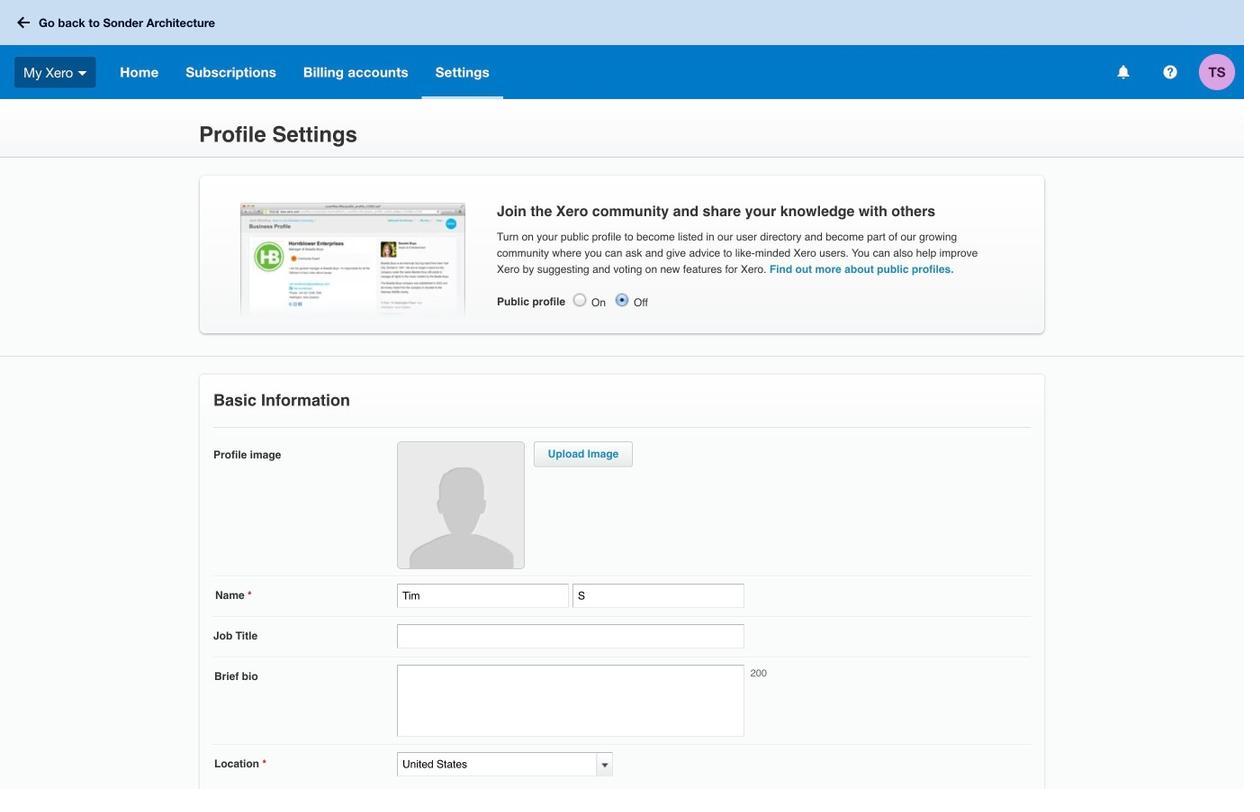 Task type: describe. For each thing, give the bounding box(es) containing it.
0 horizontal spatial svg image
[[78, 71, 87, 75]]

Last text field
[[573, 584, 745, 608]]

1 horizontal spatial svg image
[[1164, 65, 1178, 79]]

1 horizontal spatial svg image
[[1118, 65, 1130, 79]]



Task type: vqa. For each thing, say whether or not it's contained in the screenshot.
name
no



Task type: locate. For each thing, give the bounding box(es) containing it.
1 vertical spatial svg image
[[1164, 65, 1178, 79]]

0 vertical spatial svg image
[[17, 17, 30, 28]]

0 horizontal spatial svg image
[[17, 17, 30, 28]]

First text field
[[397, 584, 569, 608]]

svg image
[[17, 17, 30, 28], [1164, 65, 1178, 79]]

svg image
[[1118, 65, 1130, 79], [78, 71, 87, 75]]

None text field
[[397, 752, 597, 777]]

None text field
[[397, 624, 745, 649], [397, 665, 745, 737], [397, 624, 745, 649], [397, 665, 745, 737]]

None button
[[572, 292, 588, 308], [614, 292, 631, 308], [572, 292, 588, 308], [614, 292, 631, 308]]

banner
[[0, 0, 1245, 99]]



